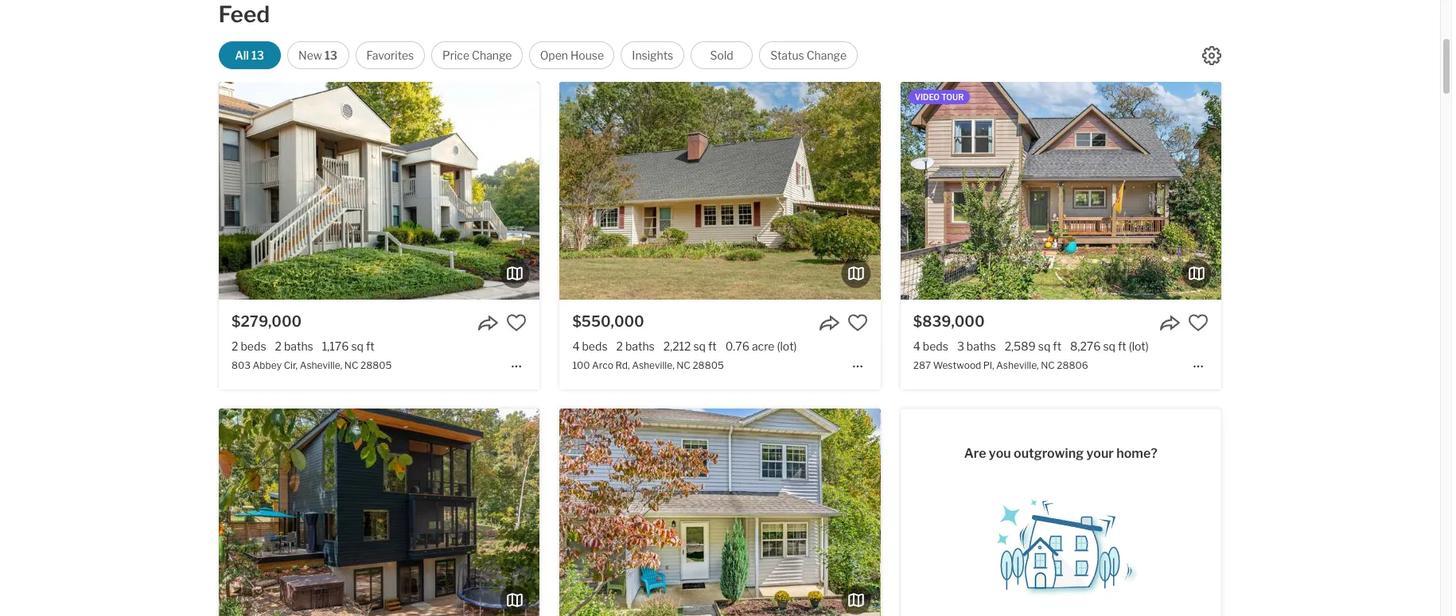 Task type: vqa. For each thing, say whether or not it's contained in the screenshot.
bottom Map
no



Task type: locate. For each thing, give the bounding box(es) containing it.
2 horizontal spatial beds
[[923, 340, 949, 353]]

1 4 beds from the left
[[573, 340, 608, 353]]

2 2 from the left
[[275, 340, 282, 353]]

beds up arco
[[582, 340, 608, 353]]

status change
[[771, 49, 847, 62]]

0 horizontal spatial 2
[[232, 340, 238, 353]]

4 beds for $550,000
[[573, 340, 608, 353]]

28805 for $550,000
[[693, 360, 724, 372]]

0 horizontal spatial favorite button image
[[506, 313, 527, 334]]

1 horizontal spatial change
[[807, 49, 847, 62]]

beds up the "287"
[[923, 340, 949, 353]]

all
[[235, 49, 249, 62]]

1 horizontal spatial beds
[[582, 340, 608, 353]]

favorite button image
[[506, 313, 527, 334], [847, 313, 868, 334]]

3 beds from the left
[[923, 340, 949, 353]]

change for status change
[[807, 49, 847, 62]]

price change
[[443, 49, 512, 62]]

status
[[771, 49, 804, 62]]

4 beds up the "287"
[[914, 340, 949, 353]]

0 horizontal spatial beds
[[241, 340, 266, 353]]

28805 for $279,000
[[361, 360, 392, 372]]

3 photo of 19 digges rd, asheville, nc 28805 image from the left
[[540, 409, 861, 617]]

arco
[[592, 360, 614, 372]]

beds for $839,000
[[923, 340, 949, 353]]

28806
[[1057, 360, 1089, 372]]

0 horizontal spatial (lot)
[[777, 340, 797, 353]]

are
[[965, 446, 987, 461]]

13 right new
[[325, 49, 338, 62]]

803 abbey cir, asheville, nc 28805
[[232, 360, 392, 372]]

1 sq from the left
[[351, 340, 364, 353]]

0 horizontal spatial favorite button checkbox
[[506, 313, 527, 334]]

13 inside all option
[[251, 49, 264, 62]]

0 horizontal spatial 4 beds
[[573, 340, 608, 353]]

0.76
[[726, 340, 750, 353]]

2 horizontal spatial baths
[[967, 340, 996, 353]]

4 for $550,000
[[573, 340, 580, 353]]

ft up 28806
[[1053, 340, 1062, 353]]

1 baths from the left
[[284, 340, 313, 353]]

new
[[299, 49, 322, 62]]

Insights radio
[[621, 41, 685, 69]]

$279,000
[[232, 314, 302, 330]]

option group containing all
[[219, 41, 858, 69]]

2 4 beds from the left
[[914, 340, 949, 353]]

2 for $279,000
[[275, 340, 282, 353]]

1 horizontal spatial (lot)
[[1129, 340, 1149, 353]]

photo of 100 arco rd, asheville, nc 28805 image
[[239, 82, 560, 300], [560, 82, 881, 300], [881, 82, 1202, 300]]

sq right 2,212
[[694, 340, 706, 353]]

baths right 3
[[967, 340, 996, 353]]

sq right 1,176 on the bottom left
[[351, 340, 364, 353]]

2 baths up "100 arco rd, asheville, nc 28805"
[[617, 340, 655, 353]]

1 horizontal spatial favorite button checkbox
[[847, 313, 868, 334]]

2 4 from the left
[[914, 340, 921, 353]]

1 horizontal spatial 4
[[914, 340, 921, 353]]

Open House radio
[[530, 41, 615, 69]]

are you outgrowing your home?
[[965, 446, 1158, 461]]

2 favorite button checkbox from the left
[[847, 313, 868, 334]]

an image of a house image
[[982, 489, 1141, 597]]

baths up cir,
[[284, 340, 313, 353]]

1 horizontal spatial 2
[[275, 340, 282, 353]]

open house
[[540, 49, 604, 62]]

4 up 100
[[573, 340, 580, 353]]

2 up abbey
[[275, 340, 282, 353]]

2 horizontal spatial asheville,
[[997, 360, 1039, 372]]

4
[[573, 340, 580, 353], [914, 340, 921, 353]]

change inside option
[[807, 49, 847, 62]]

1 horizontal spatial 28805
[[693, 360, 724, 372]]

$550,000
[[573, 314, 645, 330]]

13 for all 13
[[251, 49, 264, 62]]

asheville, for $550,000
[[632, 360, 675, 372]]

3 2 from the left
[[617, 340, 623, 353]]

3 ft from the left
[[1053, 340, 1062, 353]]

2 up 803
[[232, 340, 238, 353]]

2 horizontal spatial nc
[[1041, 360, 1055, 372]]

beds for $550,000
[[582, 340, 608, 353]]

2 asheville, from the left
[[632, 360, 675, 372]]

abbey
[[253, 360, 282, 372]]

nc down 2,589 sq ft
[[1041, 360, 1055, 372]]

1 28805 from the left
[[361, 360, 392, 372]]

1 4 from the left
[[573, 340, 580, 353]]

ft right 8,276
[[1118, 340, 1127, 353]]

all 13
[[235, 49, 264, 62]]

3 sq from the left
[[1039, 340, 1051, 353]]

photo of 19 digges rd, asheville, nc 28805 image
[[0, 409, 219, 617], [219, 409, 540, 617], [540, 409, 861, 617]]

photo of 803 abbey cir, asheville, nc 28805 image
[[0, 82, 219, 300], [219, 82, 540, 300], [540, 82, 861, 300]]

0 horizontal spatial 4
[[573, 340, 580, 353]]

baths up "100 arco rd, asheville, nc 28805"
[[626, 340, 655, 353]]

2 28805 from the left
[[693, 360, 724, 372]]

favorites
[[367, 49, 414, 62]]

4 beds up 100
[[573, 340, 608, 353]]

2 photo of 6 rocking porch rd, asheville, nc 28805 image from the left
[[560, 409, 881, 617]]

1 asheville, from the left
[[300, 360, 342, 372]]

1 favorite button image from the left
[[506, 313, 527, 334]]

change
[[472, 49, 512, 62], [807, 49, 847, 62]]

3 nc from the left
[[1041, 360, 1055, 372]]

favorite button checkbox
[[1188, 313, 1209, 334]]

2 baths up cir,
[[275, 340, 313, 353]]

pl,
[[984, 360, 995, 372]]

asheville, down "2,589"
[[997, 360, 1039, 372]]

1 favorite button checkbox from the left
[[506, 313, 527, 334]]

beds
[[241, 340, 266, 353], [582, 340, 608, 353], [923, 340, 949, 353]]

2 up rd,
[[617, 340, 623, 353]]

New radio
[[287, 41, 349, 69]]

3 baths
[[957, 340, 996, 353]]

3 photo of 803 abbey cir, asheville, nc 28805 image from the left
[[540, 82, 861, 300]]

4 ft from the left
[[1118, 340, 1127, 353]]

ft right 1,176 on the bottom left
[[366, 340, 375, 353]]

nc down 2,212
[[677, 360, 691, 372]]

2 change from the left
[[807, 49, 847, 62]]

sq for $550,000
[[694, 340, 706, 353]]

change right status
[[807, 49, 847, 62]]

13
[[251, 49, 264, 62], [325, 49, 338, 62]]

All radio
[[219, 41, 281, 69]]

2 ft from the left
[[708, 340, 717, 353]]

0 horizontal spatial 13
[[251, 49, 264, 62]]

2 (lot) from the left
[[1129, 340, 1149, 353]]

2 favorite button image from the left
[[847, 313, 868, 334]]

asheville,
[[300, 360, 342, 372], [632, 360, 675, 372], [997, 360, 1039, 372]]

ft
[[366, 340, 375, 353], [708, 340, 717, 353], [1053, 340, 1062, 353], [1118, 340, 1127, 353]]

2 baths from the left
[[626, 340, 655, 353]]

Status Change radio
[[759, 41, 858, 69]]

0 horizontal spatial asheville,
[[300, 360, 342, 372]]

2 baths for $279,000
[[275, 340, 313, 353]]

0 horizontal spatial nc
[[345, 360, 358, 372]]

$839,000
[[914, 314, 985, 330]]

(lot) right 8,276
[[1129, 340, 1149, 353]]

1 horizontal spatial nc
[[677, 360, 691, 372]]

1 2 baths from the left
[[275, 340, 313, 353]]

1 beds from the left
[[241, 340, 266, 353]]

sq
[[351, 340, 364, 353], [694, 340, 706, 353], [1039, 340, 1051, 353], [1104, 340, 1116, 353]]

nc
[[345, 360, 358, 372], [677, 360, 691, 372], [1041, 360, 1055, 372]]

1,176
[[322, 340, 349, 353]]

Price Change radio
[[432, 41, 523, 69]]

nc down 1,176 sq ft
[[345, 360, 358, 372]]

2 13 from the left
[[325, 49, 338, 62]]

beds up 803
[[241, 340, 266, 353]]

video tour
[[915, 92, 964, 102]]

2 baths
[[275, 340, 313, 353], [617, 340, 655, 353]]

3 asheville, from the left
[[997, 360, 1039, 372]]

2,212
[[664, 340, 691, 353]]

0 horizontal spatial 2 baths
[[275, 340, 313, 353]]

photo of 287 westwood pl, asheville, nc 28806 image
[[580, 82, 901, 300], [901, 82, 1222, 300], [1222, 82, 1453, 300]]

sq right 8,276
[[1104, 340, 1116, 353]]

2 horizontal spatial 2
[[617, 340, 623, 353]]

2 nc from the left
[[677, 360, 691, 372]]

28805 down 1,176 sq ft
[[361, 360, 392, 372]]

1 photo of 803 abbey cir, asheville, nc 28805 image from the left
[[0, 82, 219, 300]]

change inside radio
[[472, 49, 512, 62]]

feed
[[219, 1, 270, 28]]

13 for new 13
[[325, 49, 338, 62]]

0 horizontal spatial 28805
[[361, 360, 392, 372]]

2 beds
[[232, 340, 266, 353]]

1 horizontal spatial baths
[[626, 340, 655, 353]]

28805 down 2,212 sq ft
[[693, 360, 724, 372]]

2 sq from the left
[[694, 340, 706, 353]]

your
[[1087, 446, 1114, 461]]

2
[[232, 340, 238, 353], [275, 340, 282, 353], [617, 340, 623, 353]]

2 photo of 19 digges rd, asheville, nc 28805 image from the left
[[219, 409, 540, 617]]

option group
[[219, 41, 858, 69]]

3 baths from the left
[[967, 340, 996, 353]]

1 change from the left
[[472, 49, 512, 62]]

2 beds from the left
[[582, 340, 608, 353]]

ft left 0.76
[[708, 340, 717, 353]]

asheville, down 1,176 on the bottom left
[[300, 360, 342, 372]]

(lot) right acre
[[777, 340, 797, 353]]

Sold radio
[[691, 41, 753, 69]]

1 (lot) from the left
[[777, 340, 797, 353]]

1 nc from the left
[[345, 360, 358, 372]]

you
[[989, 446, 1011, 461]]

2,212 sq ft
[[664, 340, 717, 353]]

1 horizontal spatial 4 beds
[[914, 340, 949, 353]]

1 ft from the left
[[366, 340, 375, 353]]

(lot)
[[777, 340, 797, 353], [1129, 340, 1149, 353]]

acre
[[752, 340, 775, 353]]

house
[[571, 49, 604, 62]]

0 horizontal spatial baths
[[284, 340, 313, 353]]

1 horizontal spatial favorite button image
[[847, 313, 868, 334]]

13 right all
[[251, 49, 264, 62]]

100
[[573, 360, 590, 372]]

favorite button checkbox
[[506, 313, 527, 334], [847, 313, 868, 334]]

change for price change
[[472, 49, 512, 62]]

1 13 from the left
[[251, 49, 264, 62]]

13 inside new option
[[325, 49, 338, 62]]

sold
[[710, 49, 734, 62]]

nc for $839,000
[[1041, 360, 1055, 372]]

0 horizontal spatial change
[[472, 49, 512, 62]]

1 horizontal spatial asheville,
[[632, 360, 675, 372]]

1 horizontal spatial 2 baths
[[617, 340, 655, 353]]

1 horizontal spatial 13
[[325, 49, 338, 62]]

4 beds
[[573, 340, 608, 353], [914, 340, 949, 353]]

28805
[[361, 360, 392, 372], [693, 360, 724, 372]]

4 up the "287"
[[914, 340, 921, 353]]

8,276
[[1071, 340, 1101, 353]]

photo of 6 rocking porch rd, asheville, nc 28805 image
[[239, 409, 560, 617], [560, 409, 881, 617], [881, 409, 1202, 617]]

2 2 baths from the left
[[617, 340, 655, 353]]

baths
[[284, 340, 313, 353], [626, 340, 655, 353], [967, 340, 996, 353]]

sq right "2,589"
[[1039, 340, 1051, 353]]

asheville, right rd,
[[632, 360, 675, 372]]

change right 'price'
[[472, 49, 512, 62]]



Task type: describe. For each thing, give the bounding box(es) containing it.
favorite button checkbox for $550,000
[[847, 313, 868, 334]]

baths for $550,000
[[626, 340, 655, 353]]

4 beds for $839,000
[[914, 340, 949, 353]]

Favorites radio
[[355, 41, 425, 69]]

insights
[[632, 49, 674, 62]]

287 westwood pl, asheville, nc 28806
[[914, 360, 1089, 372]]

baths for $839,000
[[967, 340, 996, 353]]

nc for $550,000
[[677, 360, 691, 372]]

ft for $279,000
[[366, 340, 375, 353]]

outgrowing
[[1014, 446, 1084, 461]]

8,276 sq ft (lot)
[[1071, 340, 1149, 353]]

open
[[540, 49, 568, 62]]

1 photo of 287 westwood pl, asheville, nc 28806 image from the left
[[580, 82, 901, 300]]

4 sq from the left
[[1104, 340, 1116, 353]]

sq for $279,000
[[351, 340, 364, 353]]

video
[[915, 92, 940, 102]]

1 2 from the left
[[232, 340, 238, 353]]

nc for $279,000
[[345, 360, 358, 372]]

beds for $279,000
[[241, 340, 266, 353]]

1,176 sq ft
[[322, 340, 375, 353]]

4 for $839,000
[[914, 340, 921, 353]]

2 for $550,000
[[617, 340, 623, 353]]

3 photo of 6 rocking porch rd, asheville, nc 28805 image from the left
[[881, 409, 1202, 617]]

ft for $839,000
[[1053, 340, 1062, 353]]

asheville, for $839,000
[[997, 360, 1039, 372]]

2 photo of 100 arco rd, asheville, nc 28805 image from the left
[[560, 82, 881, 300]]

rd,
[[616, 360, 630, 372]]

1 photo of 100 arco rd, asheville, nc 28805 image from the left
[[239, 82, 560, 300]]

100 arco rd, asheville, nc 28805
[[573, 360, 724, 372]]

2 photo of 287 westwood pl, asheville, nc 28806 image from the left
[[901, 82, 1222, 300]]

price
[[443, 49, 470, 62]]

2 baths for $550,000
[[617, 340, 655, 353]]

2 photo of 803 abbey cir, asheville, nc 28805 image from the left
[[219, 82, 540, 300]]

new 13
[[299, 49, 338, 62]]

favorite button image for $279,000
[[506, 313, 527, 334]]

favorite button image for $550,000
[[847, 313, 868, 334]]

home?
[[1117, 446, 1158, 461]]

asheville, for $279,000
[[300, 360, 342, 372]]

3 photo of 287 westwood pl, asheville, nc 28806 image from the left
[[1222, 82, 1453, 300]]

287
[[914, 360, 931, 372]]

baths for $279,000
[[284, 340, 313, 353]]

1 photo of 19 digges rd, asheville, nc 28805 image from the left
[[0, 409, 219, 617]]

2,589
[[1005, 340, 1036, 353]]

2,589 sq ft
[[1005, 340, 1062, 353]]

1 photo of 6 rocking porch rd, asheville, nc 28805 image from the left
[[239, 409, 560, 617]]

3 photo of 100 arco rd, asheville, nc 28805 image from the left
[[881, 82, 1202, 300]]

favorite button checkbox for $279,000
[[506, 313, 527, 334]]

0.76 acre (lot)
[[726, 340, 797, 353]]

3
[[957, 340, 965, 353]]

westwood
[[933, 360, 982, 372]]

favorite button image
[[1188, 313, 1209, 334]]

ft for $550,000
[[708, 340, 717, 353]]

sq for $839,000
[[1039, 340, 1051, 353]]

cir,
[[284, 360, 298, 372]]

803
[[232, 360, 251, 372]]

tour
[[942, 92, 964, 102]]



